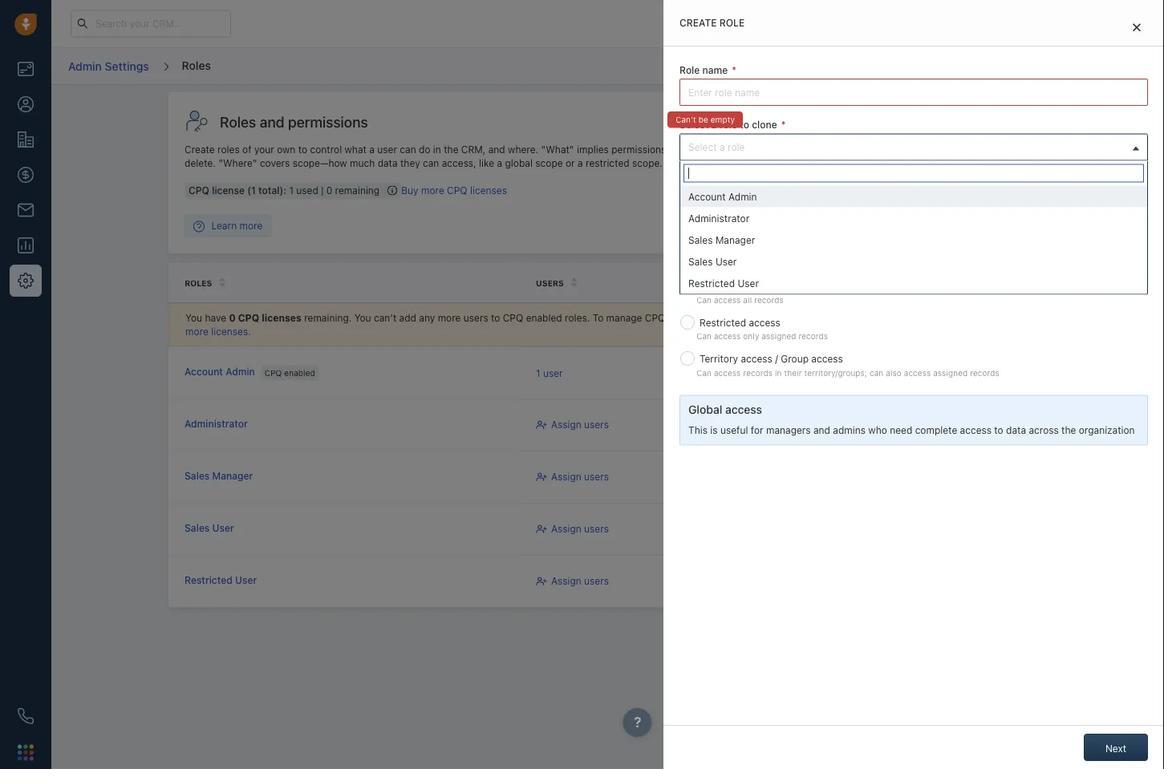 Task type: locate. For each thing, give the bounding box(es) containing it.
1 vertical spatial 0
[[704, 222, 709, 231]]

admin for list box containing account admin
[[729, 191, 757, 202]]

to
[[593, 313, 604, 324]]

4 assign from the top
[[552, 576, 582, 587]]

access up useful
[[726, 403, 763, 417]]

restricted user inside option
[[689, 278, 759, 289]]

remaining inside dialog
[[745, 222, 783, 231]]

0 vertical spatial sales user
[[689, 256, 737, 267]]

by right the updated
[[842, 279, 853, 288]]

sales user up created by
[[689, 256, 737, 267]]

0 horizontal spatial assigned
[[762, 332, 797, 341]]

2 you from the left
[[355, 313, 371, 324]]

licenses up add- at the right of the page
[[725, 182, 769, 195]]

this right on
[[810, 208, 827, 219]]

select
[[680, 119, 709, 131], [689, 141, 717, 152]]

cpq left 'roles.'
[[503, 313, 524, 324]]

1 horizontal spatial 0
[[326, 185, 333, 196]]

1 horizontal spatial data
[[1007, 424, 1027, 436]]

ago
[[700, 375, 714, 385], [832, 375, 846, 385], [700, 427, 714, 437], [832, 427, 846, 437]]

learn
[[212, 220, 237, 231]]

0 vertical spatial admin
[[68, 59, 102, 72]]

cpq down delete.
[[189, 185, 209, 196]]

used
[[296, 185, 319, 196]]

0 horizontal spatial user
[[377, 144, 397, 155]]

0 vertical spatial this
[[810, 208, 827, 219]]

create for create role
[[680, 17, 717, 28]]

records up the click
[[755, 296, 784, 305]]

account admin inside option
[[689, 191, 757, 202]]

2 vertical spatial manage licenses
[[912, 420, 987, 431]]

access up all
[[732, 281, 763, 292]]

1 vertical spatial global
[[689, 403, 723, 417]]

the right across
[[1062, 424, 1077, 436]]

like
[[479, 158, 495, 169]]

more down have
[[186, 326, 209, 338]]

useful
[[721, 424, 749, 436]]

users for sales user
[[584, 524, 609, 535]]

roles.
[[565, 313, 590, 324]]

1 manage licenses button from the top
[[903, 360, 996, 387]]

1 vertical spatial account
[[185, 367, 223, 378]]

scope down "what"
[[536, 158, 563, 169]]

select down be
[[689, 141, 717, 152]]

licenses down enable
[[712, 222, 743, 231]]

across
[[1029, 424, 1059, 436]]

data inside "global access this is useful for managers and admins who need complete access to data across the organization"
[[1007, 424, 1027, 436]]

in inside dialog
[[775, 368, 782, 378]]

where.
[[508, 144, 539, 155]]

can for can access all records
[[697, 296, 712, 305]]

assign users link
[[536, 418, 609, 432], [536, 470, 609, 484], [536, 523, 609, 536], [536, 575, 609, 589]]

1 horizontal spatial restricted user
[[689, 278, 759, 289]]

can't be empty
[[676, 115, 735, 124]]

buy more cpq licenses link
[[402, 185, 507, 196]]

1 vertical spatial select
[[689, 141, 717, 152]]

sales manager option
[[681, 229, 1148, 251]]

0 vertical spatial scope
[[536, 158, 563, 169]]

for right on
[[795, 208, 807, 219]]

can left also
[[870, 368, 884, 378]]

roles down search your crm... text box
[[182, 58, 211, 72]]

2 horizontal spatial 0
[[704, 222, 709, 231]]

account down 'licenses.'
[[185, 367, 223, 378]]

admin inside option
[[729, 191, 757, 202]]

access down "territory"
[[714, 368, 741, 378]]

1 horizontal spatial account
[[689, 191, 726, 202]]

role
[[680, 65, 700, 76]]

for
[[795, 208, 807, 219], [796, 254, 811, 267], [708, 313, 721, 324], [751, 424, 764, 436]]

manage licenses right also
[[912, 368, 987, 379]]

select inside dropdown button
[[689, 141, 717, 152]]

remaining down add- at the right of the page
[[745, 222, 783, 231]]

user
[[377, 144, 397, 155], [543, 368, 563, 379]]

administrator down account admin link
[[185, 419, 248, 430]]

can
[[697, 296, 712, 305], [697, 332, 712, 341], [697, 368, 712, 378]]

and up like
[[489, 144, 506, 155]]

account admin for account admin link
[[185, 367, 255, 378]]

access for restricted access
[[749, 317, 781, 329]]

enabled down remaining.
[[284, 369, 315, 378]]

4 assign users from the top
[[552, 576, 609, 587]]

manage
[[680, 182, 722, 195], [912, 368, 948, 379], [912, 420, 948, 431]]

they down do
[[401, 158, 420, 169]]

1 horizontal spatial admin
[[226, 367, 255, 378]]

2 vertical spatial 0
[[229, 313, 236, 324]]

managers
[[767, 424, 811, 436]]

global for global access this is useful for managers and admins who need complete access to data across the organization
[[689, 403, 723, 417]]

4 assign users link from the top
[[536, 575, 609, 589]]

create up delete.
[[185, 144, 215, 155]]

territory/groups;
[[805, 368, 868, 378]]

0 horizontal spatial sales user
[[185, 523, 234, 534]]

and inside create roles of your own to control what a user can do in the crm, and where. "what" implies permissions—if they can view, create, edit, send, delete. "where" covers scope—how much data they can access, like a global scope or a restricted scope.
[[489, 144, 506, 155]]

and up the your in the left of the page
[[260, 113, 285, 131]]

restricted user down sales user link
[[185, 575, 257, 586]]

manage licenses right who
[[912, 420, 987, 431]]

administrator option
[[681, 207, 1148, 229]]

1 free license is available in your account image
[[388, 186, 398, 195]]

assign users link for administrator
[[536, 418, 609, 432]]

restricted
[[586, 158, 630, 169]]

1 vertical spatial manage licenses
[[912, 368, 987, 379]]

administrator link
[[185, 419, 248, 431]]

assigned right also
[[934, 368, 968, 378]]

1 horizontal spatial scope
[[761, 254, 793, 267]]

2 horizontal spatial admin
[[729, 191, 757, 202]]

1 horizontal spatial and
[[489, 144, 506, 155]]

on
[[781, 208, 792, 219]]

account up enable
[[689, 191, 726, 202]]

global up this
[[689, 403, 723, 417]]

manager down "administrator" link
[[212, 471, 253, 482]]

sales user down sales manager 'link'
[[185, 523, 234, 534]]

0 horizontal spatial restricted user
[[185, 575, 257, 586]]

1 horizontal spatial sales user
[[689, 256, 737, 267]]

1 assign from the top
[[552, 419, 582, 431]]

2 assign users link from the top
[[536, 470, 609, 484]]

1 horizontal spatial assigned
[[934, 368, 968, 378]]

3 assign users link from the top
[[536, 523, 609, 536]]

1 vertical spatial remaining
[[745, 222, 783, 231]]

in for can access records in their territory/groups; can also access assigned records
[[775, 368, 782, 378]]

1 horizontal spatial by
[[842, 279, 853, 288]]

1 vertical spatial create
[[185, 144, 215, 155]]

2 can from the top
[[697, 332, 712, 341]]

1 by from the left
[[709, 279, 720, 288]]

cpq
[[447, 185, 468, 196], [189, 185, 209, 196], [736, 208, 756, 219], [238, 313, 259, 324], [503, 313, 524, 324], [645, 313, 666, 324], [265, 369, 282, 378]]

you left have
[[186, 313, 202, 324]]

and
[[260, 113, 285, 131], [489, 144, 506, 155], [814, 424, 831, 436]]

can down "territory"
[[697, 368, 712, 378]]

0 horizontal spatial sales manager
[[185, 471, 253, 482]]

global up can access all records
[[700, 281, 729, 292]]

manager
[[716, 234, 756, 245], [212, 471, 253, 482]]

list box
[[681, 186, 1148, 294]]

roles up of
[[220, 113, 256, 131]]

can up "territory"
[[697, 332, 712, 341]]

2 vertical spatial in
[[775, 368, 782, 378]]

0 vertical spatial sales manager
[[689, 234, 756, 245]]

access for can access only assigned records
[[714, 332, 741, 341]]

admin for account admin link
[[226, 367, 255, 378]]

sales
[[689, 234, 713, 245], [689, 256, 713, 267], [185, 471, 210, 482], [185, 523, 210, 534]]

access right also
[[904, 368, 931, 378]]

0 vertical spatial global
[[700, 281, 729, 292]]

1 vertical spatial 1
[[536, 368, 541, 379]]

user down buy more licenses. link
[[543, 368, 563, 379]]

account for list box containing account admin
[[689, 191, 726, 202]]

administrator
[[689, 213, 750, 224], [185, 419, 248, 430]]

1 vertical spatial manager
[[212, 471, 253, 482]]

0 horizontal spatial any
[[419, 313, 435, 324]]

have
[[205, 313, 226, 324]]

0 horizontal spatial administrator
[[185, 419, 248, 430]]

roles
[[218, 144, 240, 155]]

1 horizontal spatial in
[[775, 368, 782, 378]]

0 horizontal spatial you
[[186, 313, 202, 324]]

access for territory access / group access
[[741, 354, 773, 365]]

2 horizontal spatial and
[[814, 424, 831, 436]]

do
[[419, 144, 431, 155]]

global
[[700, 281, 729, 292], [689, 403, 723, 417]]

1 horizontal spatial any
[[723, 313, 739, 324]]

2 assign users from the top
[[552, 472, 609, 483]]

also
[[886, 368, 902, 378]]

manage
[[607, 313, 643, 324]]

scope inside create roles of your own to control what a user can do in the crm, and where. "what" implies permissions—if they can view, create, edit, send, delete. "where" covers scope—how much data they can access, like a global scope or a restricted scope.
[[536, 158, 563, 169]]

sales manager inside sales manager option
[[689, 234, 756, 245]]

more right the buy
[[421, 185, 445, 196]]

own
[[277, 144, 296, 155]]

manage up enable
[[680, 182, 722, 195]]

licenses.
[[211, 326, 251, 338]]

0 horizontal spatial 1
[[289, 185, 294, 196]]

2 assign from the top
[[552, 472, 582, 483]]

Search your CRM... text field
[[71, 10, 231, 37]]

close image
[[1134, 22, 1142, 32]]

users for restricted user
[[584, 576, 609, 587]]

set the default scope for this role
[[680, 254, 857, 267]]

administrator up default
[[689, 213, 750, 224]]

0 vertical spatial 0
[[326, 185, 333, 196]]

1 vertical spatial enabled
[[284, 369, 315, 378]]

buy more licenses.
[[186, 313, 1011, 338]]

enabled
[[526, 313, 563, 324], [284, 369, 315, 378]]

1 horizontal spatial create
[[680, 17, 717, 28]]

global inside "global access this is useful for managers and admins who need complete access to data across the organization"
[[689, 403, 723, 417]]

updated by
[[800, 279, 853, 288]]

3
[[668, 375, 673, 385], [800, 375, 805, 385], [668, 427, 673, 437], [800, 427, 805, 437]]

1 can from the top
[[697, 296, 712, 305]]

to inside create roles of your own to control what a user can do in the crm, and where. "what" implies permissions—if they can view, create, edit, send, delete. "where" covers scope—how much data they can access, like a global scope or a restricted scope.
[[298, 144, 308, 155]]

0 vertical spatial they
[[684, 144, 703, 155]]

create role
[[680, 17, 745, 28]]

1 vertical spatial account admin
[[185, 367, 255, 378]]

0 horizontal spatial account
[[185, 367, 223, 378]]

a
[[712, 119, 717, 131], [720, 141, 725, 152], [369, 144, 375, 155], [497, 158, 503, 169], [578, 158, 583, 169]]

role down select a role to clone
[[728, 141, 745, 152]]

users
[[464, 313, 489, 324], [584, 419, 609, 431], [584, 472, 609, 483], [584, 524, 609, 535], [584, 576, 609, 587]]

any down can access all records
[[723, 313, 739, 324]]

manage right who
[[912, 420, 948, 431]]

0 up 'licenses.'
[[229, 313, 236, 324]]

3 assign users from the top
[[552, 524, 609, 535]]

manage licenses
[[680, 182, 769, 195], [912, 368, 987, 379], [912, 420, 987, 431]]

list box containing account admin
[[681, 186, 1148, 294]]

restricted access
[[700, 317, 781, 329]]

dialog
[[664, 0, 1165, 770]]

2 vertical spatial admin
[[226, 367, 255, 378]]

1 horizontal spatial administrator
[[689, 213, 750, 224]]

data left across
[[1007, 424, 1027, 436]]

for right useful
[[751, 424, 764, 436]]

is
[[711, 424, 718, 436]]

1 horizontal spatial sales manager
[[689, 234, 756, 245]]

account admin up enable
[[689, 191, 757, 202]]

edit,
[[785, 144, 805, 155]]

0 vertical spatial manage licenses button
[[903, 360, 996, 387]]

the right set at the top right
[[701, 254, 718, 267]]

can left do
[[400, 144, 416, 155]]

-- 3 hours ago left useful
[[668, 414, 714, 437]]

data right much at left
[[378, 158, 398, 169]]

0 vertical spatial account admin
[[689, 191, 757, 202]]

ago left useful
[[700, 427, 714, 437]]

licenses
[[725, 182, 769, 195], [470, 185, 507, 196], [712, 222, 743, 231], [262, 313, 302, 324], [668, 313, 705, 324], [950, 368, 987, 379], [950, 420, 987, 431]]

0 horizontal spatial account admin
[[185, 367, 255, 378]]

1 horizontal spatial account admin
[[689, 191, 757, 202]]

manager inside sales manager option
[[716, 234, 756, 245]]

None search field
[[684, 164, 1145, 182]]

sales user inside option
[[689, 256, 737, 267]]

2 vertical spatial and
[[814, 424, 831, 436]]

0 horizontal spatial admin
[[68, 59, 102, 72]]

empty
[[711, 115, 735, 124]]

0 horizontal spatial and
[[260, 113, 285, 131]]

21
[[799, 18, 809, 28]]

0 vertical spatial in
[[789, 18, 797, 28]]

0 vertical spatial restricted user
[[689, 278, 759, 289]]

administrator inside option
[[689, 213, 750, 224]]

sales user
[[689, 256, 737, 267], [185, 523, 234, 534]]

can access records in their territory/groups; can also access assigned records
[[697, 368, 1000, 378]]

assign for sales manager
[[552, 472, 582, 483]]

0 horizontal spatial they
[[401, 158, 420, 169]]

can for can access only assigned records
[[697, 332, 712, 341]]

enabled left 'roles.'
[[526, 313, 563, 324]]

need
[[890, 424, 913, 436]]

1 vertical spatial can
[[697, 332, 712, 341]]

hours
[[676, 375, 697, 385], [807, 375, 829, 385], [676, 427, 697, 437], [807, 427, 829, 437]]

in right do
[[433, 144, 441, 155]]

ago left who
[[832, 427, 846, 437]]

3 can from the top
[[697, 368, 712, 378]]

account inside option
[[689, 191, 726, 202]]

0 vertical spatial select
[[680, 119, 709, 131]]

manage licenses button right who
[[903, 412, 996, 439]]

0 horizontal spatial scope
[[536, 158, 563, 169]]

0 horizontal spatial data
[[378, 158, 398, 169]]

and left admins
[[814, 424, 831, 436]]

account admin down 'licenses.'
[[185, 367, 255, 378]]

assign for restricted user
[[552, 576, 582, 587]]

data
[[378, 158, 398, 169], [1007, 424, 1027, 436]]

can
[[400, 144, 416, 155], [706, 144, 722, 155], [423, 158, 439, 169], [870, 368, 884, 378]]

access left "/"
[[741, 354, 773, 365]]

any
[[419, 313, 435, 324], [723, 313, 739, 324]]

cpq right account admin link
[[265, 369, 282, 378]]

0 vertical spatial create
[[680, 17, 717, 28]]

in inside create roles of your own to control what a user can do in the crm, and where. "what" implies permissions—if they can view, create, edit, send, delete. "where" covers scope—how much data they can access, like a global scope or a restricted scope.
[[433, 144, 441, 155]]

roles up have
[[185, 279, 212, 288]]

records
[[755, 296, 784, 305], [799, 332, 829, 341], [744, 368, 773, 378], [971, 368, 1000, 378]]

3 assign from the top
[[552, 524, 582, 535]]

user inside create roles of your own to control what a user can do in the crm, and where. "what" implies permissions—if they can view, create, edit, send, delete. "where" covers scope—how much data they can access, like a global scope or a restricted scope.
[[377, 144, 397, 155]]

more inside buy more licenses.
[[186, 326, 209, 338]]

-- 3 hours ago
[[800, 362, 846, 385], [668, 414, 714, 437], [800, 414, 846, 437]]

0 vertical spatial data
[[378, 158, 398, 169]]

in down "/"
[[775, 368, 782, 378]]

clone
[[752, 119, 778, 131]]

by right created
[[709, 279, 720, 288]]

0 vertical spatial remaining
[[335, 185, 380, 196]]

admin
[[68, 59, 102, 72], [729, 191, 757, 202], [226, 367, 255, 378]]

by
[[709, 279, 720, 288], [842, 279, 853, 288]]

1 vertical spatial manage licenses button
[[903, 412, 996, 439]]

restricted down set at the top right
[[689, 278, 735, 289]]

cpq down access,
[[447, 185, 468, 196]]

manage licenses button right also
[[903, 360, 996, 387]]

0 vertical spatial restricted
[[689, 278, 735, 289]]

1 vertical spatial data
[[1007, 424, 1027, 436]]

select for select a role
[[689, 141, 717, 152]]

1 down you have 0 cpq licenses remaining. you can't add any more users to cpq enabled roles. to manage cpq licenses for any role, click the at top
[[536, 368, 541, 379]]

account admin option
[[681, 186, 1148, 207]]

you
[[186, 313, 202, 324], [355, 313, 371, 324]]

assigned down the click
[[762, 332, 797, 341]]

2 by from the left
[[842, 279, 853, 288]]

scope right default
[[761, 254, 793, 267]]

this up updated by
[[814, 254, 834, 267]]

scope
[[536, 158, 563, 169], [761, 254, 793, 267]]

manage right also
[[912, 368, 948, 379]]

0 horizontal spatial create
[[185, 144, 215, 155]]

2 vertical spatial can
[[697, 368, 712, 378]]

records down buy
[[971, 368, 1000, 378]]

assign for administrator
[[552, 419, 582, 431]]

access
[[732, 281, 763, 292], [714, 296, 741, 305], [749, 317, 781, 329], [714, 332, 741, 341], [741, 354, 773, 365], [812, 354, 843, 365], [714, 368, 741, 378], [904, 368, 931, 378], [726, 403, 763, 417], [961, 424, 992, 436]]

this
[[689, 424, 708, 436]]

1 assign users from the top
[[552, 419, 609, 431]]

assign
[[552, 419, 582, 431], [552, 472, 582, 483], [552, 524, 582, 535], [552, 576, 582, 587]]

by for updated by
[[842, 279, 853, 288]]

a down select a role to clone
[[720, 141, 725, 152]]

ago right their in the top of the page
[[832, 375, 846, 385]]

0 horizontal spatial enabled
[[284, 369, 315, 378]]

1 horizontal spatial you
[[355, 313, 371, 324]]

1 vertical spatial user
[[543, 368, 563, 379]]

learn more
[[212, 220, 263, 231]]

1 horizontal spatial they
[[684, 144, 703, 155]]

1 assign users link from the top
[[536, 418, 609, 432]]

0 horizontal spatial manager
[[212, 471, 253, 482]]

1 vertical spatial in
[[433, 144, 441, 155]]

1 vertical spatial admin
[[729, 191, 757, 202]]

sales manager down 0 licenses remaining
[[689, 234, 756, 245]]

0 vertical spatial user
[[377, 144, 397, 155]]

create inside create roles of your own to control what a user can do in the crm, and where. "what" implies permissions—if they can view, create, edit, send, delete. "where" covers scope—how much data they can access, like a global scope or a restricted scope.
[[185, 144, 215, 155]]

access right complete
[[961, 424, 992, 436]]

updated
[[800, 279, 839, 288]]

role up select a role
[[720, 119, 738, 131]]

phone element
[[10, 701, 42, 733]]

assign users for sales manager
[[552, 472, 609, 483]]

manager down 0 licenses remaining
[[716, 234, 756, 245]]

admin down 'licenses.'
[[226, 367, 255, 378]]

can inside dialog
[[870, 368, 884, 378]]

admin up 0 licenses remaining
[[729, 191, 757, 202]]

0 horizontal spatial in
[[433, 144, 441, 155]]

1 vertical spatial sales manager
[[185, 471, 253, 482]]

0 vertical spatial administrator
[[689, 213, 750, 224]]

role
[[720, 17, 745, 28], [720, 119, 738, 131], [728, 141, 745, 152], [829, 208, 846, 219], [837, 254, 857, 267]]

2 any from the left
[[723, 313, 739, 324]]

assigned
[[762, 332, 797, 341], [934, 368, 968, 378]]

phone image
[[18, 709, 34, 725]]

1 horizontal spatial manager
[[716, 234, 756, 245]]

the inside create roles of your own to control what a user can do in the crm, and where. "what" implies permissions—if they can view, create, edit, send, delete. "where" covers scope—how much data they can access, like a global scope or a restricted scope.
[[444, 144, 459, 155]]



Task type: describe. For each thing, give the bounding box(es) containing it.
manager inside sales manager 'link'
[[212, 471, 253, 482]]

1 vertical spatial restricted user
[[185, 575, 257, 586]]

your
[[726, 18, 745, 28]]

territory
[[700, 354, 739, 365]]

your trial ends in 21 days
[[726, 18, 831, 28]]

by for created by
[[709, 279, 720, 288]]

1 vertical spatial manage
[[912, 368, 948, 379]]

a right like
[[497, 158, 503, 169]]

can left view,
[[706, 144, 722, 155]]

can for can access records in their territory/groups; can also access assigned records
[[697, 368, 712, 378]]

sales inside 'link'
[[185, 471, 210, 482]]

assign users link for sales manager
[[536, 470, 609, 484]]

in for your trial ends in 21 days
[[789, 18, 797, 28]]

what
[[345, 144, 367, 155]]

cpq up 'licenses.'
[[238, 313, 259, 324]]

0 vertical spatial enabled
[[526, 313, 563, 324]]

1 user
[[536, 368, 563, 379]]

the right the click
[[788, 313, 803, 324]]

restricted user link
[[185, 575, 257, 588]]

create roles of your own to control what a user can do in the crm, and where. "what" implies permissions—if they can view, create, edit, send, delete. "where" covers scope—how much data they can access, like a global scope or a restricted scope.
[[185, 144, 833, 169]]

cpq up 0 licenses remaining
[[736, 208, 756, 219]]

0 licenses remaining
[[704, 222, 783, 231]]

1 vertical spatial restricted
[[700, 317, 747, 329]]

access for can access all records
[[714, 296, 741, 305]]

covers
[[260, 158, 290, 169]]

records up group
[[799, 332, 829, 341]]

records down territory access / group access
[[744, 368, 773, 378]]

learn more link
[[186, 219, 271, 233]]

a right or
[[578, 158, 583, 169]]

admin settings
[[68, 59, 149, 72]]

create,
[[750, 144, 782, 155]]

more for buy more licenses.
[[186, 326, 209, 338]]

the inside "global access this is useful for managers and admins who need complete access to data across the organization"
[[1062, 424, 1077, 436]]

licenses down like
[[470, 185, 507, 196]]

restricted inside option
[[689, 278, 735, 289]]

hours left is
[[676, 427, 697, 437]]

cpq license (1 total): 1 used | 0 remaining
[[189, 185, 380, 196]]

license
[[212, 185, 245, 196]]

global access this is useful for managers and admins who need complete access to data across the organization
[[689, 403, 1136, 436]]

restricted user option
[[681, 272, 1148, 294]]

role inside dropdown button
[[728, 141, 745, 152]]

more right add
[[438, 313, 461, 324]]

implies
[[577, 144, 609, 155]]

role,
[[742, 313, 762, 324]]

0 vertical spatial roles
[[182, 58, 211, 72]]

scope—how
[[293, 158, 347, 169]]

global
[[505, 158, 533, 169]]

name
[[703, 65, 728, 76]]

role right on
[[829, 208, 846, 219]]

be
[[699, 115, 709, 124]]

territory access / group access
[[700, 354, 843, 365]]

permissions—if
[[612, 144, 681, 155]]

buy more cpq licenses
[[402, 185, 507, 196]]

assign users for sales user
[[552, 524, 609, 535]]

-- 3 hours ago down territory/groups; at the top right of page
[[800, 414, 846, 437]]

sales user option
[[681, 251, 1148, 272]]

and inside "global access this is useful for managers and admins who need complete access to data across the organization"
[[814, 424, 831, 436]]

days
[[812, 18, 831, 28]]

access for can access records in their territory/groups; can also access assigned records
[[714, 368, 741, 378]]

access for global access this is useful for managers and admins who need complete access to data across the organization
[[726, 403, 763, 417]]

send,
[[808, 144, 833, 155]]

2 vertical spatial restricted
[[185, 575, 233, 586]]

buy more licenses. link
[[186, 313, 1011, 338]]

global access
[[700, 281, 763, 292]]

account admin for list box containing account admin
[[689, 191, 757, 202]]

0 horizontal spatial 0
[[229, 313, 236, 324]]

2 manage licenses button from the top
[[903, 412, 996, 439]]

dialog containing manage licenses
[[664, 0, 1165, 770]]

1 vertical spatial they
[[401, 158, 420, 169]]

|
[[321, 185, 324, 196]]

sales user link
[[185, 523, 234, 536]]

sales manager link
[[185, 471, 253, 484]]

their
[[785, 368, 802, 378]]

add
[[399, 313, 417, 324]]

select a role
[[689, 141, 745, 152]]

default
[[721, 254, 758, 267]]

licenses down created
[[668, 313, 705, 324]]

hours right their in the top of the page
[[807, 375, 829, 385]]

0 vertical spatial manage licenses
[[680, 182, 769, 195]]

organization
[[1079, 424, 1136, 436]]

access up territory/groups; at the top right of page
[[812, 354, 843, 365]]

1 horizontal spatial user
[[543, 368, 563, 379]]

for down can access all records
[[708, 313, 721, 324]]

control
[[310, 144, 342, 155]]

much
[[350, 158, 375, 169]]

1 horizontal spatial 1
[[536, 368, 541, 379]]

or
[[566, 158, 575, 169]]

admins
[[834, 424, 866, 436]]

assign users link for sales user
[[536, 523, 609, 536]]

your
[[254, 144, 274, 155]]

licenses up complete
[[950, 368, 987, 379]]

1 vertical spatial roles
[[220, 113, 256, 131]]

1 you from the left
[[186, 313, 202, 324]]

who
[[869, 424, 888, 436]]

hours up this
[[676, 375, 697, 385]]

licenses left remaining.
[[262, 313, 302, 324]]

access,
[[442, 158, 477, 169]]

hours left admins
[[807, 427, 829, 437]]

to inside "global access this is useful for managers and admins who need complete access to data across the organization"
[[995, 424, 1004, 436]]

sales up set at the top right
[[689, 234, 713, 245]]

1 any from the left
[[419, 313, 435, 324]]

data inside create roles of your own to control what a user can do in the crm, and where. "what" implies permissions—if they can view, create, edit, send, delete. "where" covers scope—how much data they can access, like a global scope or a restricted scope.
[[378, 158, 398, 169]]

0 vertical spatial assigned
[[762, 332, 797, 341]]

can't
[[676, 115, 697, 124]]

assign users for administrator
[[552, 419, 609, 431]]

-- 3 hours ago right "/"
[[800, 362, 846, 385]]

a inside dropdown button
[[720, 141, 725, 152]]

created by
[[668, 279, 720, 288]]

sales down sales manager 'link'
[[185, 523, 210, 534]]

"where"
[[219, 158, 257, 169]]

licenses right need
[[950, 420, 987, 431]]

next
[[1106, 743, 1127, 755]]

/
[[776, 354, 779, 365]]

you have 0 cpq licenses remaining. you can't add any more users to cpq enabled roles. to manage cpq licenses for any role, click the
[[186, 313, 806, 324]]

users for administrator
[[584, 419, 609, 431]]

add-
[[759, 208, 781, 219]]

trial
[[748, 18, 764, 28]]

role name
[[680, 65, 728, 76]]

assign users link for restricted user
[[536, 575, 609, 589]]

this for scope
[[814, 254, 834, 267]]

for up the updated
[[796, 254, 811, 267]]

0 vertical spatial manage
[[680, 182, 722, 195]]

3 hours ago
[[668, 375, 714, 385]]

ends
[[766, 18, 787, 28]]

0 inside dialog
[[704, 222, 709, 231]]

a right be
[[712, 119, 717, 131]]

sales up created by
[[689, 256, 713, 267]]

ago down "territory"
[[700, 375, 714, 385]]

more for learn more
[[240, 220, 263, 231]]

select for select a role to clone
[[680, 119, 709, 131]]

role up updated by
[[837, 254, 857, 267]]

2 vertical spatial roles
[[185, 279, 212, 288]]

"what"
[[541, 144, 574, 155]]

roles and permissions
[[220, 113, 368, 131]]

settings
[[105, 59, 149, 72]]

admin settings link
[[67, 54, 150, 79]]

click
[[765, 313, 786, 324]]

scope.
[[633, 158, 663, 169]]

for inside "global access this is useful for managers and admins who need complete access to data across the organization"
[[751, 424, 764, 436]]

total):
[[259, 185, 287, 196]]

set
[[680, 254, 698, 267]]

Enter role name text field
[[680, 79, 1149, 106]]

permissions
[[288, 113, 368, 131]]

2 vertical spatial manage
[[912, 420, 948, 431]]

freshworks switcher image
[[18, 745, 34, 761]]

buy
[[402, 185, 419, 196]]

enable cpq add-on for this role
[[702, 208, 846, 219]]

select a role to clone
[[680, 119, 778, 131]]

1 vertical spatial administrator
[[185, 419, 248, 430]]

users
[[536, 279, 564, 288]]

a right what
[[369, 144, 375, 155]]

users for sales manager
[[584, 472, 609, 483]]

0 vertical spatial 1
[[289, 185, 294, 196]]

assign users for restricted user
[[552, 576, 609, 587]]

delete.
[[185, 158, 216, 169]]

of
[[243, 144, 252, 155]]

create for create roles of your own to control what a user can do in the crm, and where. "what" implies permissions—if they can view, create, edit, send, delete. "where" covers scope—how much data they can access, like a global scope or a restricted scope.
[[185, 144, 215, 155]]

created
[[668, 279, 707, 288]]

only
[[744, 332, 760, 341]]

buy
[[995, 313, 1011, 324]]

can't
[[374, 313, 397, 324]]

cpq right manage
[[645, 313, 666, 324]]

account for account admin link
[[185, 367, 223, 378]]

role left trial
[[720, 17, 745, 28]]

assign for sales user
[[552, 524, 582, 535]]

global for global access
[[700, 281, 729, 292]]

can access only assigned records
[[697, 332, 829, 341]]

complete
[[916, 424, 958, 436]]

can down do
[[423, 158, 439, 169]]

group
[[781, 354, 809, 365]]

more for buy more cpq licenses
[[421, 185, 445, 196]]

view,
[[725, 144, 748, 155]]

this for on
[[810, 208, 827, 219]]

access for global access
[[732, 281, 763, 292]]

0 horizontal spatial remaining
[[335, 185, 380, 196]]



Task type: vqa. For each thing, say whether or not it's contained in the screenshot.
"email"
no



